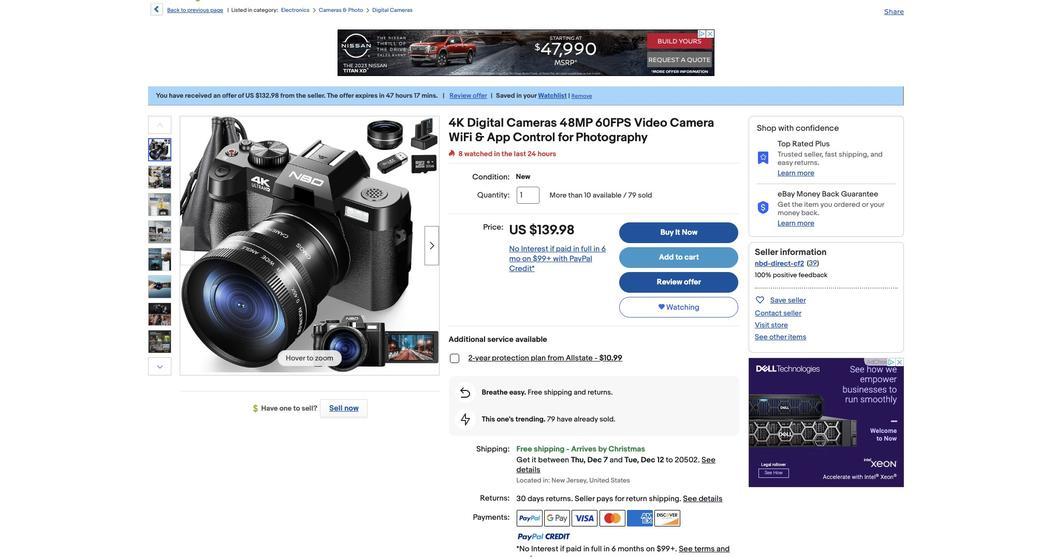 Task type: vqa. For each thing, say whether or not it's contained in the screenshot.
FULL associated with mo
yes



Task type: locate. For each thing, give the bounding box(es) containing it.
now down paypal credit 'image'
[[538, 555, 552, 558]]

1 horizontal spatial us
[[509, 223, 527, 239]]

offer left saved
[[473, 92, 487, 100]]

rated
[[793, 139, 814, 149]]

1 horizontal spatial review offer button
[[620, 272, 739, 293]]

1 vertical spatial interest
[[531, 545, 559, 555]]

available
[[593, 191, 622, 200], [516, 335, 547, 345]]

0 horizontal spatial on
[[522, 254, 531, 264]]

in right saved
[[517, 92, 522, 100]]

easy
[[778, 158, 793, 167]]

1 learn more link from the top
[[778, 169, 815, 178]]

full down visa image
[[591, 545, 602, 555]]

offer
[[222, 92, 237, 100], [340, 92, 354, 100], [473, 92, 487, 100], [684, 278, 701, 287]]

available up plan on the bottom
[[516, 335, 547, 345]]

1 vertical spatial have
[[557, 415, 573, 424]]

1 vertical spatial seller
[[784, 309, 802, 318]]

seller
[[788, 296, 806, 305], [784, 309, 802, 318]]

full inside no interest if paid in full in 6 mo on $99+ with paypal credit*
[[581, 244, 592, 254]]

learn down easy
[[778, 169, 796, 178]]

now right sell
[[344, 404, 359, 414]]

cameras left photo
[[319, 7, 342, 13]]

1 vertical spatial paid
[[566, 545, 582, 555]]

back up you
[[822, 190, 840, 199]]

interest down paypal credit 'image'
[[531, 545, 559, 555]]

learn more link
[[778, 169, 815, 178], [778, 219, 815, 228]]

months
[[618, 545, 645, 555]]

Quantity: text field
[[517, 187, 539, 204]]

watchlist
[[538, 92, 567, 100]]

1 horizontal spatial have
[[557, 415, 573, 424]]

7
[[604, 456, 608, 465]]

0 vertical spatial -
[[595, 354, 598, 364]]

1 horizontal spatial 79
[[629, 191, 637, 200]]

review offer
[[657, 278, 701, 287]]

0 vertical spatial back
[[167, 7, 180, 13]]

details up terms
[[699, 495, 723, 505]]

interest for no
[[521, 244, 549, 254]]

cameras & photo
[[319, 7, 363, 13]]

2 learn from the top
[[778, 219, 796, 228]]

1 horizontal spatial seller
[[755, 248, 778, 258]]

1 horizontal spatial details
[[699, 495, 723, 505]]

full right the $99+
[[581, 244, 592, 254]]

for right pays
[[615, 495, 625, 505]]

0 horizontal spatial available
[[516, 335, 547, 345]]

1 horizontal spatial 6
[[612, 545, 616, 555]]

details up located
[[517, 465, 541, 475]]

if down paypal credit 'image'
[[560, 545, 565, 555]]

1 horizontal spatial digital
[[467, 116, 504, 131]]

0 horizontal spatial &
[[343, 7, 347, 13]]

learn more link for rated
[[778, 169, 815, 178]]

with details__icon image left breathe
[[461, 388, 470, 398]]

see inside contact seller visit store see other items
[[755, 333, 768, 342]]

1 vertical spatial get
[[517, 456, 530, 465]]

1 horizontal spatial advertisement region
[[749, 358, 904, 488]]

1 horizontal spatial if
[[560, 545, 565, 555]]

paid for months
[[566, 545, 582, 555]]

. down located in: new jersey, united states
[[571, 495, 573, 505]]

sold.
[[600, 415, 616, 424]]

new up quantity: "text field"
[[516, 172, 531, 181]]

0 horizontal spatial dec
[[588, 456, 602, 465]]

plus
[[816, 139, 830, 149]]

0 vertical spatial with
[[779, 124, 794, 134]]

dec left 12
[[641, 456, 656, 465]]

if inside no interest if paid in full in 6 mo on $99+ with paypal credit*
[[550, 244, 554, 254]]

0 horizontal spatial new
[[516, 172, 531, 181]]

with details__icon image for top rated plus
[[757, 151, 770, 164]]

it
[[676, 228, 680, 238]]

see down visit
[[755, 333, 768, 342]]

interest for *no
[[531, 545, 559, 555]]

1 horizontal spatial your
[[870, 200, 885, 209]]

0 vertical spatial see details link
[[517, 456, 716, 475]]

to left cart
[[676, 253, 683, 263]]

see details link
[[517, 456, 716, 475], [683, 495, 723, 505]]

1 vertical spatial the
[[502, 150, 513, 158]]

1 vertical spatial your
[[870, 200, 885, 209]]

get left it
[[517, 456, 530, 465]]

- left the $10.99
[[595, 354, 598, 364]]

1 vertical spatial seller
[[575, 495, 595, 505]]

cameras
[[319, 7, 342, 13], [390, 7, 413, 13], [507, 116, 557, 131]]

and inside top rated plus trusted seller, fast shipping, and easy returns. learn more
[[871, 150, 883, 159]]

0 vertical spatial more
[[798, 169, 815, 178]]

0 vertical spatial if
[[550, 244, 554, 254]]

with details__icon image left easy
[[757, 151, 770, 164]]

or
[[862, 200, 869, 209]]

mins.
[[422, 92, 438, 100]]

add to cart
[[659, 253, 699, 263]]

paid down visa image
[[566, 545, 582, 555]]

in down app
[[494, 150, 500, 158]]

with details__icon image left money
[[757, 201, 770, 214]]

. right 12
[[698, 456, 700, 465]]

shipping:
[[477, 445, 510, 455]]

$99+.
[[657, 545, 677, 555]]

with details__icon image for ebay money back guarantee
[[757, 201, 770, 214]]

in left 47
[[379, 92, 385, 100]]

on left $99+. on the right of the page
[[646, 545, 655, 555]]

returns. inside top rated plus trusted seller, fast shipping, and easy returns. learn more
[[795, 158, 820, 167]]

see down 20502
[[683, 495, 697, 505]]

interest down us $139.98
[[521, 244, 549, 254]]

2 vertical spatial the
[[792, 200, 803, 209]]

in right listed
[[248, 7, 252, 13]]

confidence
[[796, 124, 839, 134]]

from
[[280, 92, 295, 100], [548, 354, 564, 364]]

information
[[780, 248, 827, 258]]

1 vertical spatial for
[[615, 495, 625, 505]]

us
[[246, 92, 254, 100], [509, 223, 527, 239]]

2 dec from the left
[[641, 456, 656, 465]]

shipping up discover image
[[649, 495, 680, 505]]

picture 2 of 12 image
[[149, 166, 171, 189]]

us up no
[[509, 223, 527, 239]]

see details link down 20502
[[683, 495, 723, 505]]

feedback
[[799, 271, 828, 280]]

if down $139.98
[[550, 244, 554, 254]]

0 horizontal spatial 6
[[602, 244, 606, 254]]

digital right 4k
[[467, 116, 504, 131]]

review offer button up watching button
[[620, 272, 739, 293]]

on
[[522, 254, 531, 264], [646, 545, 655, 555]]

now
[[682, 228, 698, 238]]

0 vertical spatial us
[[246, 92, 254, 100]]

0 horizontal spatial seller
[[575, 495, 595, 505]]

| left saved
[[491, 92, 493, 100]]

1 vertical spatial 79
[[547, 415, 555, 424]]

0 vertical spatial paid
[[556, 244, 572, 254]]

1 horizontal spatial back
[[822, 190, 840, 199]]

more down back.
[[798, 219, 815, 228]]

6 for no interest if paid in full in 6 mo on $99+ with paypal credit*
[[602, 244, 606, 254]]

of
[[238, 92, 244, 100]]

0 horizontal spatial review offer button
[[450, 92, 487, 100]]

- left arrives
[[567, 445, 570, 455]]

save seller
[[771, 296, 806, 305]]

for right control at top
[[558, 131, 573, 145]]

back
[[167, 7, 180, 13], [822, 190, 840, 199]]

to right 12
[[666, 456, 673, 465]]

1 vertical spatial full
[[591, 545, 602, 555]]

6 right paypal
[[602, 244, 606, 254]]

seller right save
[[788, 296, 806, 305]]

2 horizontal spatial the
[[792, 200, 803, 209]]

add
[[659, 253, 674, 263]]

the left seller.
[[296, 92, 306, 100]]

0 horizontal spatial get
[[517, 456, 530, 465]]

1 horizontal spatial available
[[593, 191, 622, 200]]

0 vertical spatial on
[[522, 254, 531, 264]]

with details__icon image
[[757, 151, 770, 164], [757, 201, 770, 214], [461, 388, 470, 398], [461, 414, 470, 426]]

picture 1 of 12 image
[[149, 139, 170, 161]]

seller for contact
[[784, 309, 802, 318]]

have left already
[[557, 415, 573, 424]]

from right $132.98
[[280, 92, 295, 100]]

on right mo in the top left of the page
[[522, 254, 531, 264]]

& left photo
[[343, 7, 347, 13]]

30
[[517, 495, 526, 505]]

0 vertical spatial details
[[517, 465, 541, 475]]

seller up nbd-
[[755, 248, 778, 258]]

with details__icon image for this one's trending.
[[461, 414, 470, 426]]

shop with confidence
[[757, 124, 839, 134]]

1 horizontal spatial new
[[552, 477, 565, 485]]

shipping up between
[[534, 445, 565, 455]]

the left item
[[792, 200, 803, 209]]

in right paypal
[[594, 244, 600, 254]]

trending.
[[516, 415, 546, 424]]

0 vertical spatial interest
[[521, 244, 549, 254]]

dec left 7
[[588, 456, 602, 465]]

breathe
[[482, 388, 508, 397]]

paid
[[556, 244, 572, 254], [566, 545, 582, 555]]

more down seller,
[[798, 169, 815, 178]]

0 vertical spatial returns.
[[795, 158, 820, 167]]

1 vertical spatial review offer button
[[620, 272, 739, 293]]

0 horizontal spatial back
[[167, 7, 180, 13]]

the inside ebay money back guarantee get the item you ordered or your money back. learn more
[[792, 200, 803, 209]]

| listed in category:
[[227, 7, 278, 13]]

new
[[516, 172, 531, 181], [552, 477, 565, 485]]

save seller button
[[755, 294, 806, 306]]

0 vertical spatial hours
[[396, 92, 413, 100]]

remove button
[[572, 92, 592, 100]]

in down $139.98
[[573, 244, 580, 254]]

received
[[185, 92, 212, 100]]

more
[[798, 169, 815, 178], [798, 219, 815, 228]]

video
[[634, 116, 668, 131]]

0 vertical spatial have
[[169, 92, 183, 100]]

30 days returns . seller pays for return shipping . see details
[[517, 495, 723, 505]]

your right or
[[870, 200, 885, 209]]

details
[[517, 465, 541, 475], [699, 495, 723, 505]]

digital cameras link
[[372, 7, 413, 13]]

us inside us $139.98 main content
[[509, 223, 527, 239]]

1 vertical spatial returns.
[[588, 388, 613, 397]]

| left listed
[[227, 7, 229, 13]]

. up discover image
[[680, 495, 682, 505]]

see details
[[517, 456, 716, 475]]

1 vertical spatial on
[[646, 545, 655, 555]]

if for *no
[[560, 545, 565, 555]]

digital right photo
[[372, 7, 389, 13]]

get down "ebay"
[[778, 200, 791, 209]]

cameras up 24 on the right of the page
[[507, 116, 557, 131]]

offer down cart
[[684, 278, 701, 287]]

sell
[[329, 404, 343, 414]]

0 vertical spatial for
[[558, 131, 573, 145]]

details inside see details
[[517, 465, 541, 475]]

1 horizontal spatial returns.
[[795, 158, 820, 167]]

1 vertical spatial advertisement region
[[749, 358, 904, 488]]

free up it
[[517, 445, 532, 455]]

nbd-
[[755, 259, 771, 268]]

watching button
[[620, 297, 739, 318]]

2 learn more link from the top
[[778, 219, 815, 228]]

1 horizontal spatial get
[[778, 200, 791, 209]]

fast
[[825, 150, 838, 159]]

learn inside ebay money back guarantee get the item you ordered or your money back. learn more
[[778, 219, 796, 228]]

more inside top rated plus trusted seller, fast shipping, and easy returns. learn more
[[798, 169, 815, 178]]

12
[[657, 456, 664, 465]]

to inside "link"
[[676, 253, 683, 263]]

tue,
[[625, 456, 639, 465]]

paid inside no interest if paid in full in 6 mo on $99+ with paypal credit*
[[556, 244, 572, 254]]

have right "you" at the top of page
[[169, 92, 183, 100]]

master card image
[[600, 511, 626, 527]]

offer left of
[[222, 92, 237, 100]]

mo
[[509, 254, 521, 264]]

christmas
[[609, 445, 645, 455]]

have
[[261, 405, 278, 413]]

seller up visa image
[[575, 495, 595, 505]]

see left terms
[[679, 545, 693, 555]]

sell?
[[302, 405, 318, 413]]

control
[[513, 131, 556, 145]]

*no
[[517, 545, 530, 555]]

seller inside button
[[788, 296, 806, 305]]

see right 20502
[[702, 456, 716, 465]]

cameras right photo
[[390, 7, 413, 13]]

1 vertical spatial &
[[475, 131, 484, 145]]

with details__icon image left this
[[461, 414, 470, 426]]

1 more from the top
[[798, 169, 815, 178]]

1 vertical spatial from
[[548, 354, 564, 364]]

1 horizontal spatial review
[[657, 278, 683, 287]]

google pay image
[[544, 511, 570, 527]]

1 vertical spatial review
[[657, 278, 683, 287]]

us right of
[[246, 92, 254, 100]]

returns. down rated
[[795, 158, 820, 167]]

full for mo
[[581, 244, 592, 254]]

& up watched
[[475, 131, 484, 145]]

0 vertical spatial from
[[280, 92, 295, 100]]

None submit
[[780, 0, 867, 0]]

0 horizontal spatial for
[[558, 131, 573, 145]]

this
[[482, 415, 495, 424]]

1 horizontal spatial the
[[502, 150, 513, 158]]

to right one
[[293, 405, 300, 413]]

back left previous
[[167, 7, 180, 13]]

1 vertical spatial now
[[538, 555, 552, 558]]

0 vertical spatial full
[[581, 244, 592, 254]]

2 horizontal spatial .
[[698, 456, 700, 465]]

1 learn from the top
[[778, 169, 796, 178]]

you
[[821, 200, 833, 209]]

0 horizontal spatial 79
[[547, 415, 555, 424]]

review offer button up 4k
[[450, 92, 487, 100]]

0 vertical spatial now
[[344, 404, 359, 414]]

0 vertical spatial learn
[[778, 169, 796, 178]]

0 vertical spatial advertisement region
[[338, 30, 715, 76]]

with up top on the right top of the page
[[779, 124, 794, 134]]

2 more from the top
[[798, 219, 815, 228]]

1 vertical spatial hours
[[538, 150, 557, 158]]

on inside no interest if paid in full in 6 mo on $99+ with paypal credit*
[[522, 254, 531, 264]]

79 right the trending. in the bottom of the page
[[547, 415, 555, 424]]

full
[[581, 244, 592, 254], [591, 545, 602, 555]]

seller down save seller
[[784, 309, 802, 318]]

cameras inside 4k digital cameras 48mp 60fps video camera wifi & app control for photography
[[507, 116, 557, 131]]

you
[[156, 92, 168, 100]]

to
[[181, 7, 186, 13], [676, 253, 683, 263], [293, 405, 300, 413], [666, 456, 673, 465]]

review up 4k
[[450, 92, 471, 100]]

hours left 17
[[396, 92, 413, 100]]

0 horizontal spatial details
[[517, 465, 541, 475]]

review inside us $139.98 main content
[[657, 278, 683, 287]]

app
[[487, 131, 510, 145]]

your left watchlist link
[[524, 92, 537, 100]]

advertisement region
[[338, 30, 715, 76], [749, 358, 904, 488]]

| right mins.
[[443, 92, 445, 100]]

1 vertical spatial digital
[[467, 116, 504, 131]]

shipping up this one's trending. 79 have already sold.
[[544, 388, 572, 397]]

get inside us $139.98 main content
[[517, 456, 530, 465]]

and right shipping,
[[871, 150, 883, 159]]

credit*
[[509, 264, 535, 274]]

(
[[807, 259, 809, 268]]

sell now link
[[318, 400, 368, 418]]

from right plan on the bottom
[[548, 354, 564, 364]]

additional
[[449, 335, 486, 345]]

0 horizontal spatial if
[[550, 244, 554, 254]]

available left /
[[593, 191, 622, 200]]

get
[[778, 200, 791, 209], [517, 456, 530, 465]]

1 horizontal spatial now
[[538, 555, 552, 558]]

1 horizontal spatial for
[[615, 495, 625, 505]]

picture 6 of 12 image
[[149, 276, 171, 298]]

.
[[698, 456, 700, 465], [571, 495, 573, 505], [680, 495, 682, 505]]

payments:
[[473, 513, 510, 523]]

*no interest if paid in full in 6 months on $99+.
[[517, 545, 679, 555]]

1 horizontal spatial from
[[548, 354, 564, 364]]

one's
[[497, 415, 514, 424]]

0 horizontal spatial digital
[[372, 7, 389, 13]]

located in: new jersey, united states
[[517, 477, 630, 485]]

6 inside no interest if paid in full in 6 mo on $99+ with paypal credit*
[[602, 244, 606, 254]]

interest inside no interest if paid in full in 6 mo on $99+ with paypal credit*
[[521, 244, 549, 254]]

full for months
[[591, 545, 602, 555]]

positive
[[773, 271, 797, 280]]

easy.
[[509, 388, 526, 397]]

1 horizontal spatial hours
[[538, 150, 557, 158]]

your inside ebay money back guarantee get the item you ordered or your money back. learn more
[[870, 200, 885, 209]]

1 horizontal spatial -
[[595, 354, 598, 364]]

seller inside contact seller visit store see other items
[[784, 309, 802, 318]]

1 vertical spatial free
[[517, 445, 532, 455]]

if for no
[[550, 244, 554, 254]]

picture 3 of 12 image
[[149, 194, 171, 216]]

free right easy.
[[528, 388, 543, 397]]

now
[[344, 404, 359, 414], [538, 555, 552, 558]]

100%
[[755, 271, 772, 280]]

more inside ebay money back guarantee get the item you ordered or your money back. learn more
[[798, 219, 815, 228]]

0 vertical spatial seller
[[755, 248, 778, 258]]

6 left months at the right bottom of page
[[612, 545, 616, 555]]

0 vertical spatial 6
[[602, 244, 606, 254]]

with right the $99+
[[553, 254, 568, 264]]

0 vertical spatial review
[[450, 92, 471, 100]]

now inside see terms and apply now
[[538, 555, 552, 558]]



Task type: describe. For each thing, give the bounding box(es) containing it.
6 for *no interest if paid in full in 6 months on $99+.
[[612, 545, 616, 555]]

sold
[[638, 191, 652, 200]]

47
[[386, 92, 394, 100]]

watched
[[465, 150, 493, 158]]

us $139.98 main content
[[449, 116, 740, 558]]

learn inside top rated plus trusted seller, fast shipping, and easy returns. learn more
[[778, 169, 796, 178]]

48mp
[[560, 116, 593, 131]]

money
[[778, 209, 800, 218]]

by
[[599, 445, 607, 455]]

in down visa image
[[584, 545, 590, 555]]

electronics link
[[281, 7, 310, 13]]

the inside us $139.98 main content
[[502, 150, 513, 158]]

contact seller link
[[755, 309, 802, 318]]

hours inside us $139.98 main content
[[538, 150, 557, 158]]

0 horizontal spatial now
[[344, 404, 359, 414]]

have inside us $139.98 main content
[[557, 415, 573, 424]]

no interest if paid in full in 6 mo on $99+ with paypal credit*
[[509, 244, 606, 274]]

0 vertical spatial free
[[528, 388, 543, 397]]

quantity:
[[477, 191, 510, 200]]

contact
[[755, 309, 782, 318]]

listed
[[231, 7, 247, 13]]

back inside ebay money back guarantee get the item you ordered or your money back. learn more
[[822, 190, 840, 199]]

top rated plus trusted seller, fast shipping, and easy returns. learn more
[[778, 139, 883, 178]]

paypal
[[570, 254, 592, 264]]

picture 5 of 12 image
[[149, 249, 171, 271]]

in left months at the right bottom of page
[[604, 545, 610, 555]]

breathe easy. free shipping and returns.
[[482, 388, 613, 397]]

0 vertical spatial your
[[524, 92, 537, 100]]

0 vertical spatial 79
[[629, 191, 637, 200]]

seller inside seller information nbd-direct-cf2 ( 39 ) 100% positive feedback
[[755, 248, 778, 258]]

see other items link
[[755, 333, 807, 342]]

see inside see details
[[702, 456, 716, 465]]

offer right the
[[340, 92, 354, 100]]

paypal credit image
[[517, 534, 571, 542]]

8 watched in the last 24 hours
[[459, 150, 557, 158]]

1 vertical spatial see details link
[[683, 495, 723, 505]]

offer inside us $139.98 main content
[[684, 278, 701, 287]]

for inside 4k digital cameras 48mp 60fps video camera wifi & app control for photography
[[558, 131, 573, 145]]

see terms and apply now link
[[517, 545, 730, 558]]

visit
[[755, 321, 770, 330]]

additional service available
[[449, 335, 547, 345]]

terms
[[695, 545, 715, 555]]

1 vertical spatial new
[[552, 477, 565, 485]]

seller information nbd-direct-cf2 ( 39 ) 100% positive feedback
[[755, 248, 828, 280]]

0 horizontal spatial review
[[450, 92, 471, 100]]

with details__icon image for breathe easy.
[[461, 388, 470, 398]]

already
[[574, 415, 598, 424]]

in:
[[543, 477, 550, 485]]

and right 7
[[610, 456, 623, 465]]

0 horizontal spatial have
[[169, 92, 183, 100]]

2 vertical spatial shipping
[[649, 495, 680, 505]]

0 vertical spatial digital
[[372, 7, 389, 13]]

located
[[517, 477, 542, 485]]

4k digital cameras 48mp 60fps video camera wifi & app control for photography - picture 1 of 12 image
[[180, 116, 439, 373]]

get it between thu, dec 7 and tue, dec 12 to 20502 .
[[517, 456, 702, 465]]

american express image
[[627, 511, 653, 527]]

allstate
[[566, 354, 593, 364]]

discover image
[[655, 511, 681, 527]]

with inside no interest if paid in full in 6 mo on $99+ with paypal credit*
[[553, 254, 568, 264]]

seller.
[[308, 92, 326, 100]]

cart
[[685, 253, 699, 263]]

us $139.98
[[509, 223, 575, 239]]

1 horizontal spatial with
[[779, 124, 794, 134]]

paypal image
[[517, 511, 543, 527]]

$99+
[[533, 254, 552, 264]]

0 horizontal spatial -
[[567, 445, 570, 455]]

see inside see terms and apply now
[[679, 545, 693, 555]]

0 vertical spatial new
[[516, 172, 531, 181]]

0 vertical spatial shipping
[[544, 388, 572, 397]]

39 link
[[809, 259, 817, 268]]

united
[[590, 477, 610, 485]]

days
[[528, 495, 544, 505]]

20502
[[675, 456, 698, 465]]

and inside see terms and apply now
[[717, 545, 730, 555]]

1 vertical spatial shipping
[[534, 445, 565, 455]]

returns. inside us $139.98 main content
[[588, 388, 613, 397]]

plan
[[531, 354, 546, 364]]

saved
[[496, 92, 515, 100]]

items
[[788, 333, 807, 342]]

0 horizontal spatial from
[[280, 92, 295, 100]]

digital cameras
[[372, 7, 413, 13]]

0 vertical spatial available
[[593, 191, 622, 200]]

picture 4 of 12 image
[[149, 221, 171, 243]]

paid for mo
[[556, 244, 572, 254]]

get inside ebay money back guarantee get the item you ordered or your money back. learn more
[[778, 200, 791, 209]]

0 horizontal spatial advertisement region
[[338, 30, 715, 76]]

picture 8 of 12 image
[[149, 331, 171, 353]]

from inside us $139.98 main content
[[548, 354, 564, 364]]

see terms and apply now
[[517, 545, 730, 558]]

0 horizontal spatial hours
[[396, 92, 413, 100]]

& inside 4k digital cameras 48mp 60fps video camera wifi & app control for photography
[[475, 131, 484, 145]]

learn more link for money
[[778, 219, 815, 228]]

between
[[538, 456, 569, 465]]

2-
[[469, 354, 475, 364]]

seller for save
[[788, 296, 806, 305]]

buy it now
[[661, 228, 698, 238]]

page
[[210, 7, 223, 13]]

direct-
[[771, 259, 794, 268]]

guarantee
[[841, 190, 879, 199]]

seller inside us $139.98 main content
[[575, 495, 595, 505]]

back.
[[802, 209, 820, 218]]

10
[[584, 191, 591, 200]]

you have received an offer of us $132.98 from the seller. the offer expires in 47 hours 17 mins. | review offer | saved in your watchlist | remove
[[156, 92, 592, 100]]

photography
[[576, 131, 648, 145]]

1 horizontal spatial cameras
[[390, 7, 413, 13]]

back to previous page link
[[150, 3, 223, 19]]

0 vertical spatial review offer button
[[450, 92, 487, 100]]

digital inside 4k digital cameras 48mp 60fps video camera wifi & app control for photography
[[467, 116, 504, 131]]

no
[[509, 244, 520, 254]]

buy
[[661, 228, 674, 238]]

visa image
[[572, 511, 598, 527]]

39
[[809, 259, 817, 268]]

1 dec from the left
[[588, 456, 602, 465]]

cf2
[[794, 259, 805, 268]]

1 vertical spatial available
[[516, 335, 547, 345]]

store
[[771, 321, 788, 330]]

0 vertical spatial the
[[296, 92, 306, 100]]

picture 7 of 12 image
[[149, 304, 171, 326]]

arrives
[[571, 445, 597, 455]]

17
[[414, 92, 420, 100]]

and up already
[[574, 388, 586, 397]]

sell now
[[329, 404, 359, 414]]

have one to sell?
[[261, 405, 318, 413]]

to left previous
[[181, 7, 186, 13]]

dollar sign image
[[253, 405, 261, 413]]

other
[[770, 333, 787, 342]]

on for months
[[646, 545, 655, 555]]

8
[[459, 150, 463, 158]]

jersey,
[[567, 477, 588, 485]]

2-year protection plan from allstate - $10.99
[[469, 354, 623, 364]]

0 horizontal spatial cameras
[[319, 7, 342, 13]]

item
[[804, 200, 819, 209]]

1 horizontal spatial .
[[680, 495, 682, 505]]

0 horizontal spatial .
[[571, 495, 573, 505]]

visit store link
[[755, 321, 788, 330]]

60fps
[[595, 116, 632, 131]]

)
[[817, 259, 819, 268]]

price:
[[483, 223, 504, 233]]

buy it now link
[[620, 223, 739, 243]]

seller,
[[804, 150, 824, 159]]

shipping,
[[839, 150, 869, 159]]

returns:
[[480, 494, 510, 504]]

return
[[626, 495, 647, 505]]

on for mo
[[522, 254, 531, 264]]

| left remove button
[[569, 92, 570, 100]]

ordered
[[834, 200, 861, 209]]

nbd-direct-cf2 link
[[755, 259, 805, 268]]

expires
[[355, 92, 378, 100]]

previous
[[187, 7, 209, 13]]



